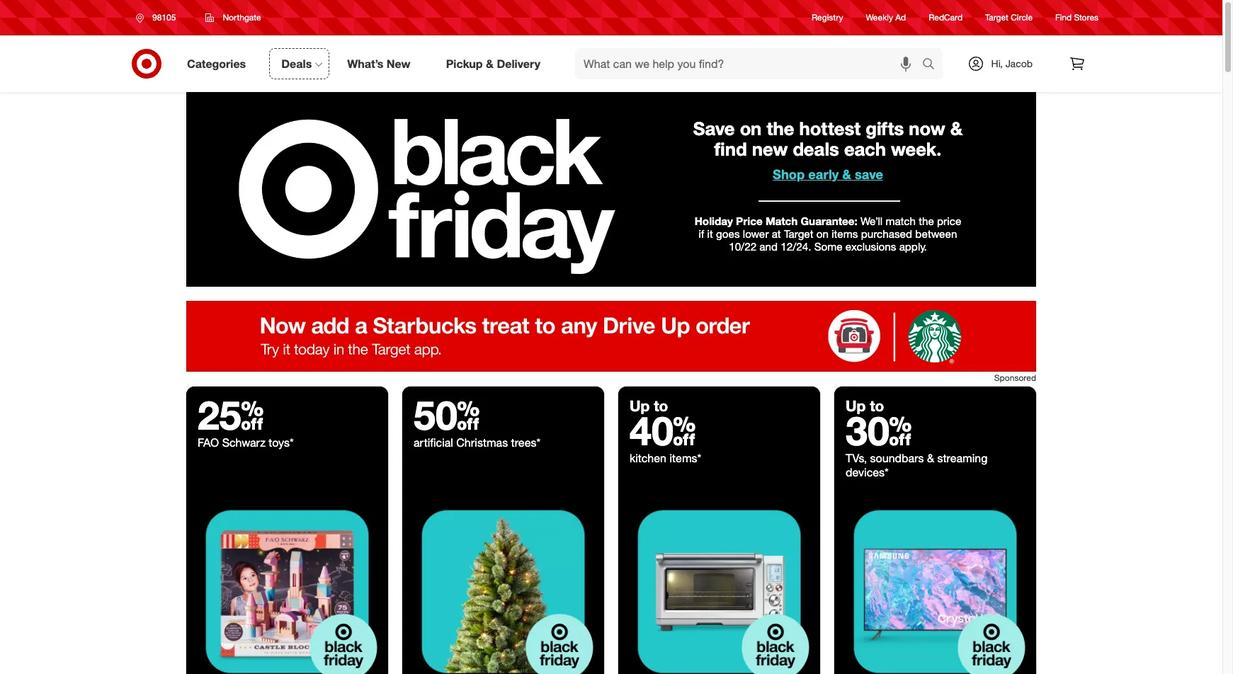 Task type: locate. For each thing, give the bounding box(es) containing it.
on right save
[[740, 118, 762, 140]]

to
[[654, 397, 668, 415], [870, 397, 885, 415]]

up to for 40
[[630, 397, 668, 415]]

3 target black friday image from the left
[[619, 491, 821, 675]]

sponsored
[[995, 373, 1037, 383]]

2 target black friday image from the left
[[402, 491, 604, 675]]

1 up from the left
[[630, 397, 650, 415]]

hottest
[[800, 118, 861, 140]]

1 vertical spatial target
[[784, 227, 814, 241]]

target black friday image for fao schwarz toys*
[[186, 491, 388, 675]]

price
[[937, 214, 962, 228]]

tvs, soundbars & streaming devices*
[[846, 451, 988, 480]]

1 horizontal spatial to
[[870, 397, 885, 415]]

1 horizontal spatial up
[[846, 397, 866, 415]]

fao
[[198, 436, 219, 450]]

0 horizontal spatial up to
[[630, 397, 668, 415]]

target right 'at'
[[784, 227, 814, 241]]

shop early & save
[[773, 166, 884, 182]]

12/24.
[[781, 240, 812, 254]]

circle
[[1011, 12, 1033, 23]]

purchased
[[861, 227, 913, 241]]

artificial
[[414, 436, 453, 450]]

the for on
[[767, 118, 795, 140]]

1 to from the left
[[654, 397, 668, 415]]

the inside 'save on the hottest gifts now & find new deals each week.'
[[767, 118, 795, 140]]

christmas
[[457, 436, 508, 450]]

search button
[[916, 48, 950, 82]]

2 up from the left
[[846, 397, 866, 415]]

0 horizontal spatial target
[[784, 227, 814, 241]]

apply.
[[900, 240, 927, 254]]

to up kitchen items*
[[654, 397, 668, 415]]

pickup
[[446, 56, 483, 71]]

devices*
[[846, 466, 889, 480]]

up for 30
[[846, 397, 866, 415]]

streaming
[[938, 451, 988, 466]]

1 vertical spatial the
[[919, 214, 934, 228]]

to up soundbars
[[870, 397, 885, 415]]

0 vertical spatial on
[[740, 118, 762, 140]]

to for 30
[[870, 397, 885, 415]]

find stores link
[[1056, 12, 1099, 24]]

the inside 'we'll match the price if it goes lower at target on items purchased between 10/22 and 12/24. some exclusions apply.'
[[919, 214, 934, 228]]

what's new
[[347, 56, 411, 71]]

1 horizontal spatial on
[[817, 227, 829, 241]]

& left streaming
[[927, 451, 935, 466]]

1 horizontal spatial the
[[919, 214, 934, 228]]

up up kitchen
[[630, 397, 650, 415]]

25 fao schwarz toys*
[[198, 391, 294, 450]]

on
[[740, 118, 762, 140], [817, 227, 829, 241]]

1 target black friday image from the left
[[186, 491, 388, 675]]

0 horizontal spatial on
[[740, 118, 762, 140]]

save
[[694, 118, 735, 140]]

the
[[767, 118, 795, 140], [919, 214, 934, 228]]

on inside 'we'll match the price if it goes lower at target on items purchased between 10/22 and 12/24. some exclusions apply.'
[[817, 227, 829, 241]]

& right now
[[951, 118, 963, 140]]

match
[[766, 214, 798, 228]]

on left items
[[817, 227, 829, 241]]

find
[[715, 138, 747, 160]]

1 vertical spatial on
[[817, 227, 829, 241]]

0 horizontal spatial to
[[654, 397, 668, 415]]

up
[[630, 397, 650, 415], [846, 397, 866, 415]]

up to up kitchen
[[630, 397, 668, 415]]

northgate button
[[197, 5, 270, 30]]

0 horizontal spatial the
[[767, 118, 795, 140]]

registry link
[[812, 12, 844, 24]]

& right pickup
[[486, 56, 494, 71]]

jacob
[[1006, 57, 1033, 69]]

target left circle
[[986, 12, 1009, 23]]

trees*
[[511, 436, 541, 450]]

2 to from the left
[[870, 397, 885, 415]]

the left price
[[919, 214, 934, 228]]

stores
[[1075, 12, 1099, 23]]

find stores
[[1056, 12, 1099, 23]]

98105 button
[[127, 5, 191, 30]]

target circle link
[[986, 12, 1033, 24]]

what's
[[347, 56, 384, 71]]

&
[[486, 56, 494, 71], [951, 118, 963, 140], [843, 166, 852, 182], [927, 451, 935, 466]]

target black friday image
[[186, 491, 388, 675], [402, 491, 604, 675], [619, 491, 821, 675], [835, 491, 1037, 675]]

hi,
[[992, 57, 1003, 69]]

40
[[630, 407, 696, 455]]

and
[[760, 240, 778, 254]]

holiday
[[695, 214, 733, 228]]

target black friday image for tvs, soundbars & streaming devices*
[[835, 491, 1037, 675]]

up to
[[630, 397, 668, 415], [846, 397, 885, 415]]

up to up tvs,
[[846, 397, 885, 415]]

up up tvs,
[[846, 397, 866, 415]]

the up shop
[[767, 118, 795, 140]]

items*
[[670, 451, 702, 466]]

search
[[916, 58, 950, 72]]

4 target black friday image from the left
[[835, 491, 1037, 675]]

0 vertical spatial target
[[986, 12, 1009, 23]]

new
[[387, 56, 411, 71]]

match
[[886, 214, 916, 228]]

1 horizontal spatial up to
[[846, 397, 885, 415]]

some
[[815, 240, 843, 254]]

0 horizontal spatial up
[[630, 397, 650, 415]]

1 up to from the left
[[630, 397, 668, 415]]

it
[[708, 227, 713, 241]]

2 up to from the left
[[846, 397, 885, 415]]

& inside 'tvs, soundbars & streaming devices*'
[[927, 451, 935, 466]]

1 horizontal spatial target
[[986, 12, 1009, 23]]

find
[[1056, 12, 1072, 23]]

categories link
[[175, 48, 264, 79]]

weekly ad
[[866, 12, 906, 23]]

gifts
[[866, 118, 904, 140]]

categories
[[187, 56, 246, 71]]

ad
[[896, 12, 906, 23]]

0 vertical spatial the
[[767, 118, 795, 140]]

lower
[[743, 227, 769, 241]]

items
[[832, 227, 858, 241]]

toys*
[[269, 436, 294, 450]]

target circle
[[986, 12, 1033, 23]]



Task type: vqa. For each thing, say whether or not it's contained in the screenshot.
the "Not" associated with Delivery
no



Task type: describe. For each thing, give the bounding box(es) containing it.
10/22
[[729, 240, 757, 254]]

target inside 'we'll match the price if it goes lower at target on items purchased between 10/22 and 12/24. some exclusions apply.'
[[784, 227, 814, 241]]

up for 40
[[630, 397, 650, 415]]

each
[[845, 138, 886, 160]]

kitchen items*
[[630, 451, 702, 466]]

deals
[[793, 138, 839, 160]]

50
[[414, 391, 480, 439]]

redcard link
[[929, 12, 963, 24]]

pickup & delivery link
[[434, 48, 558, 79]]

weekly
[[866, 12, 893, 23]]

advertisement region
[[186, 301, 1037, 372]]

early
[[809, 166, 839, 182]]

between
[[916, 227, 958, 241]]

98105
[[152, 12, 176, 23]]

to for 40
[[654, 397, 668, 415]]

price
[[736, 214, 763, 228]]

the for match
[[919, 214, 934, 228]]

on inside 'save on the hottest gifts now & find new deals each week.'
[[740, 118, 762, 140]]

now
[[909, 118, 946, 140]]

shop
[[773, 166, 805, 182]]

hi, jacob
[[992, 57, 1033, 69]]

& inside 'save on the hottest gifts now & find new deals each week.'
[[951, 118, 963, 140]]

pickup & delivery
[[446, 56, 541, 71]]

target black friday image for artificial christmas trees*
[[402, 491, 604, 675]]

kitchen
[[630, 451, 667, 466]]

What can we help you find? suggestions appear below search field
[[575, 48, 926, 79]]

tvs,
[[846, 451, 867, 466]]

weekly ad link
[[866, 12, 906, 24]]

guarantee:
[[801, 214, 858, 228]]

black friday deals image
[[186, 92, 1037, 287]]

redcard
[[929, 12, 963, 23]]

holiday price match guarantee:
[[695, 214, 858, 228]]

goes
[[716, 227, 740, 241]]

save on the hottest gifts now & find new deals each week.
[[694, 118, 963, 160]]

northgate
[[223, 12, 261, 23]]

target inside target circle link
[[986, 12, 1009, 23]]

save
[[855, 166, 884, 182]]

target black friday image for kitchen items*
[[619, 491, 821, 675]]

deals link
[[269, 48, 330, 79]]

registry
[[812, 12, 844, 23]]

25
[[198, 391, 264, 439]]

50 artificial christmas trees*
[[414, 391, 541, 450]]

30
[[846, 407, 912, 455]]

deals
[[281, 56, 312, 71]]

at
[[772, 227, 781, 241]]

if
[[699, 227, 705, 241]]

we'll match the price if it goes lower at target on items purchased between 10/22 and 12/24. some exclusions apply.
[[699, 214, 962, 254]]

schwarz
[[222, 436, 266, 450]]

week.
[[891, 138, 942, 160]]

up to for 30
[[846, 397, 885, 415]]

exclusions
[[846, 240, 897, 254]]

what's new link
[[335, 48, 428, 79]]

soundbars
[[871, 451, 924, 466]]

new
[[752, 138, 788, 160]]

& left save
[[843, 166, 852, 182]]

delivery
[[497, 56, 541, 71]]

we'll
[[861, 214, 883, 228]]



